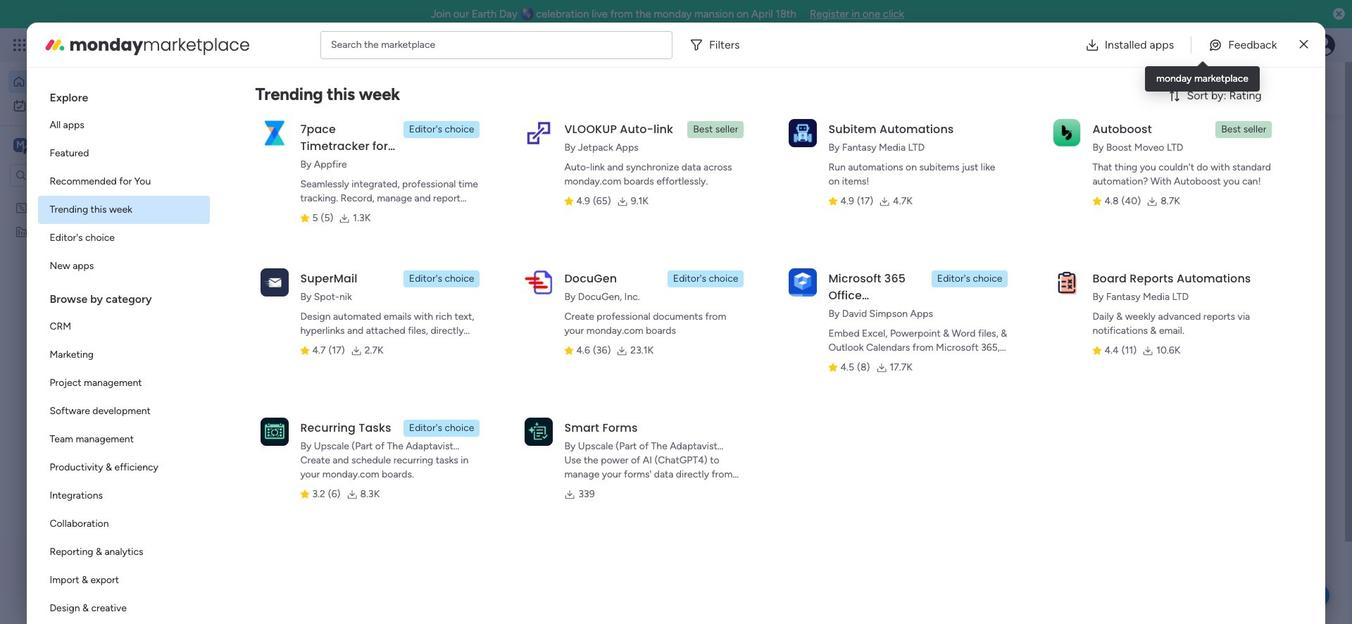 Task type: vqa. For each thing, say whether or not it's contained in the screenshot.
leftmost Public board "image"
yes



Task type: describe. For each thing, give the bounding box(es) containing it.
templates image image
[[1091, 135, 1277, 232]]

1 horizontal spatial monday marketplace image
[[1196, 38, 1210, 52]]

close recently visited image
[[260, 143, 277, 160]]

public board image
[[471, 285, 487, 301]]

v2 bolt switch image
[[1199, 81, 1207, 96]]

1 image
[[1144, 29, 1157, 45]]

notifications image
[[1103, 38, 1117, 52]]

see plans image
[[234, 37, 246, 53]]

quick search results list box
[[260, 160, 1044, 347]]

remove from favorites image
[[424, 286, 438, 300]]

dapulse x slim image
[[1300, 36, 1309, 53]]



Task type: locate. For each thing, give the bounding box(es) containing it.
workspace image
[[13, 137, 27, 153]]

roy mann image
[[293, 412, 321, 440]]

invite members image
[[1165, 38, 1179, 52]]

1 heading from the top
[[38, 79, 210, 111]]

component image
[[471, 308, 484, 320]]

1 vertical spatial heading
[[38, 280, 210, 313]]

Search in workspace field
[[30, 167, 118, 184]]

heading
[[38, 79, 210, 111], [38, 280, 210, 313]]

jacob simon image
[[1313, 34, 1336, 56]]

0 horizontal spatial monday marketplace image
[[44, 33, 67, 56]]

0 vertical spatial heading
[[38, 79, 210, 111]]

list box
[[38, 79, 210, 624], [0, 193, 180, 434]]

option
[[8, 70, 171, 93], [8, 94, 171, 117], [38, 111, 210, 139], [38, 139, 210, 168], [38, 168, 210, 196], [0, 195, 180, 198], [38, 196, 210, 224], [38, 224, 210, 252], [38, 252, 210, 280], [38, 313, 210, 341], [38, 341, 210, 369], [38, 369, 210, 397], [38, 397, 210, 426], [38, 426, 210, 454], [38, 454, 210, 482], [38, 482, 210, 510], [38, 510, 210, 538], [38, 538, 210, 566], [38, 566, 210, 595], [38, 595, 210, 623]]

update feed image
[[1134, 38, 1148, 52]]

monday marketplace image right invite members image
[[1196, 38, 1210, 52]]

monday marketplace image
[[44, 33, 67, 56], [1196, 38, 1210, 52]]

2 heading from the top
[[38, 280, 210, 313]]

help image
[[1261, 38, 1275, 52]]

public board image
[[278, 285, 293, 301]]

app logo image
[[261, 119, 289, 147], [525, 119, 553, 147], [789, 119, 818, 147], [1054, 119, 1082, 147], [261, 268, 289, 296], [525, 268, 553, 296], [789, 268, 818, 296], [1054, 268, 1082, 296], [261, 418, 289, 446], [525, 418, 553, 446]]

add to favorites image
[[618, 286, 632, 300]]

workspace selection element
[[13, 137, 118, 155]]

select product image
[[13, 38, 27, 52]]

search everything image
[[1230, 38, 1244, 52]]

monday marketplace image right select product image
[[44, 33, 67, 56]]



